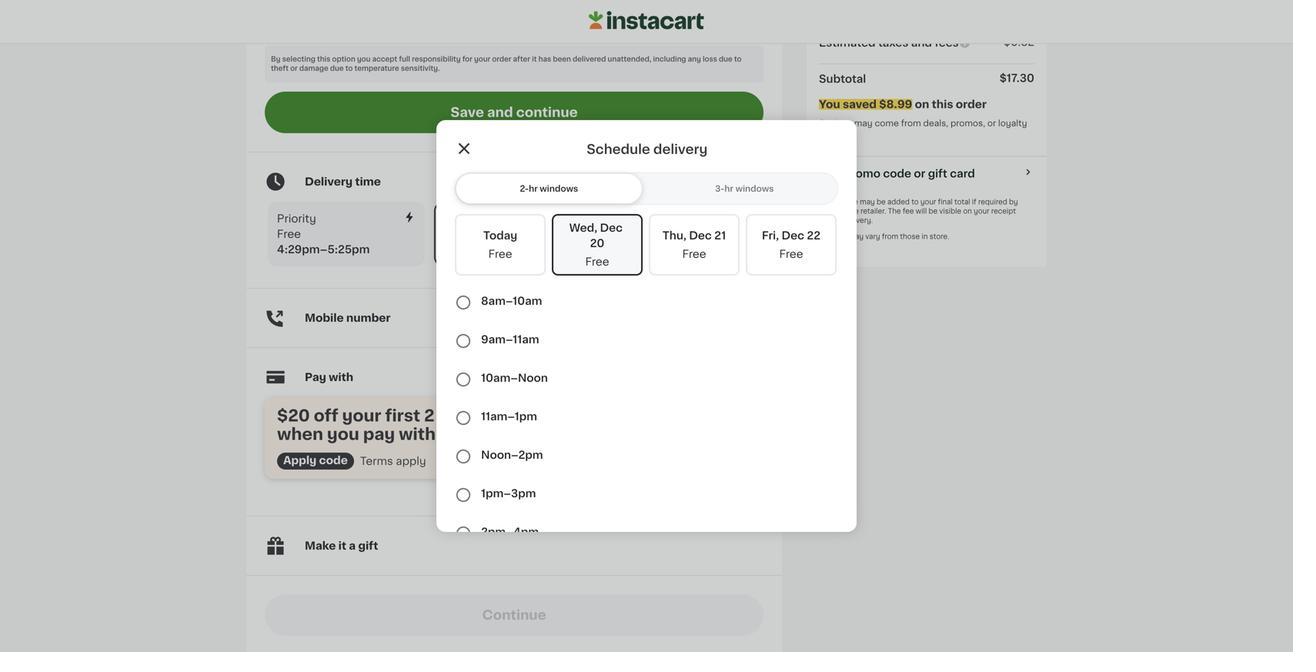 Task type: describe. For each thing, give the bounding box(es) containing it.
has
[[539, 56, 552, 63]]

may inside a bag fee may be added to your final total if required by law or the retailer. the fee will be visible on your receipt after delivery.
[[860, 199, 875, 206]]

terms
[[360, 456, 393, 467]]

tab list containing wed, dec 20
[[455, 214, 839, 282]]

standard
[[445, 215, 494, 226]]

the
[[889, 208, 902, 215]]

apply
[[283, 455, 317, 466]]

prices may vary from those in store.
[[826, 233, 950, 240]]

loyalty
[[999, 119, 1028, 127]]

if
[[973, 199, 977, 206]]

or inside by selecting this option you accept full responsibility for your order after it has been delivered unattended, including any loss due to theft or damage due to temperature sensitivity.
[[290, 65, 298, 72]]

you
[[819, 99, 841, 110]]

your inside $20 off your first 2 orders when you pay with klarna
[[342, 408, 382, 424]]

0 vertical spatial to
[[735, 56, 742, 63]]

delivery.
[[844, 217, 873, 224]]

1 vertical spatial gift
[[358, 541, 378, 552]]

promo
[[845, 168, 881, 179]]

temperature
[[355, 65, 399, 72]]

free inside today free
[[489, 249, 513, 260]]

by
[[1010, 199, 1019, 206]]

apply
[[396, 456, 426, 467]]

make
[[305, 541, 336, 552]]

time inside schedule free + $2 off available pick a day and time
[[693, 244, 718, 255]]

home image
[[589, 9, 705, 32]]

code inside add promo code or gift card button
[[884, 168, 912, 179]]

add promo code or gift card button
[[819, 166, 976, 181]]

save and continue button
[[265, 92, 764, 133]]

2pm–4pm
[[481, 527, 539, 538]]

promos,
[[951, 119, 986, 127]]

windows for 2-hr windows
[[540, 184, 579, 193]]

22
[[807, 230, 821, 241]]

option
[[332, 56, 356, 63]]

wed,
[[570, 223, 598, 233]]

noon–2pm
[[481, 450, 543, 461]]

by
[[271, 56, 281, 63]]

0 vertical spatial fee
[[847, 199, 859, 206]]

1 vertical spatial it
[[339, 541, 347, 552]]

schedule free + $2 off available pick a day and time
[[610, 213, 728, 255]]

today free
[[484, 230, 518, 260]]

required
[[979, 199, 1008, 206]]

you saved $8.99 on this order
[[819, 99, 987, 110]]

2-hr windows
[[520, 184, 579, 193]]

unattended,
[[608, 56, 652, 63]]

standard free 4:55pm–6:25pm
[[445, 215, 538, 257]]

today
[[484, 230, 518, 241]]

priority
[[277, 213, 316, 224]]

to inside a bag fee may be added to your final total if required by law or the retailer. the fee will be visible on your receipt after delivery.
[[912, 199, 919, 206]]

schedule for free
[[610, 213, 661, 224]]

fri,
[[762, 230, 779, 241]]

add
[[819, 168, 842, 179]]

2-hr windows button
[[456, 173, 643, 204]]

1pm–3pm button
[[455, 474, 839, 513]]

free 4:29pm–5:25pm
[[277, 229, 370, 255]]

0 horizontal spatial due
[[330, 65, 344, 72]]

2-
[[520, 184, 529, 193]]

9am–11am button
[[455, 320, 839, 359]]

may for come
[[855, 119, 873, 127]]

fees
[[935, 37, 959, 48]]

deals,
[[924, 119, 949, 127]]

sensitivity.
[[401, 65, 440, 72]]

1 vertical spatial to
[[346, 65, 353, 72]]

dec for 21
[[689, 230, 712, 241]]

free inside "wed, dec 20 free"
[[586, 256, 610, 267]]

you inside $20 off your first 2 orders when you pay with klarna
[[327, 426, 360, 443]]

0 horizontal spatial time
[[355, 176, 381, 187]]

responsibility
[[412, 56, 461, 63]]

$20
[[277, 408, 310, 424]]

saved
[[843, 99, 877, 110]]

subtotal
[[819, 74, 867, 84]]

add promo code or gift card
[[819, 168, 976, 179]]

estimated taxes and fees
[[819, 37, 959, 48]]

save
[[451, 106, 484, 119]]

continue
[[516, 106, 578, 119]]

apply code
[[283, 455, 348, 466]]

come
[[875, 119, 899, 127]]

off inside $20 off your first 2 orders when you pay with klarna
[[314, 408, 339, 424]]

3-hr windows button
[[652, 173, 838, 204]]

a
[[826, 199, 831, 206]]

0 horizontal spatial code
[[319, 455, 348, 466]]

pay with
[[305, 372, 354, 383]]

20
[[590, 238, 605, 249]]

$20 off your first 2 orders when you pay with klarna
[[277, 408, 495, 443]]

0 horizontal spatial on
[[915, 99, 930, 110]]

any
[[688, 56, 701, 63]]

schedule for delivery
[[587, 143, 651, 156]]

order inside by selecting this option you accept full responsibility for your order after it has been delivered unattended, including any loss due to theft or damage due to temperature sensitivity.
[[492, 56, 512, 63]]

those
[[901, 233, 921, 240]]

10am–noon
[[481, 373, 548, 384]]

free inside the free 4:29pm–5:25pm
[[277, 229, 301, 240]]

from for deals,
[[902, 119, 922, 127]]

pay
[[305, 372, 326, 383]]

21
[[715, 230, 726, 241]]

first
[[385, 408, 421, 424]]



Task type: locate. For each thing, give the bounding box(es) containing it.
to up will
[[912, 199, 919, 206]]

0 vertical spatial due
[[719, 56, 733, 63]]

in
[[922, 233, 928, 240]]

gift inside button
[[929, 168, 948, 179]]

gift
[[929, 168, 948, 179], [358, 541, 378, 552]]

1 tab list from the top
[[455, 173, 839, 205]]

0 horizontal spatial and
[[487, 106, 513, 119]]

may up retailer.
[[860, 199, 875, 206]]

may inside savings may come from deals, promos, or loyalty pricing.
[[855, 119, 873, 127]]

0 horizontal spatial it
[[339, 541, 347, 552]]

1 horizontal spatial code
[[884, 168, 912, 179]]

3-
[[716, 184, 725, 193]]

klarna
[[440, 426, 495, 443]]

hr inside 2-hr windows 'button'
[[529, 184, 538, 193]]

fee
[[847, 199, 859, 206], [903, 208, 915, 215]]

0 vertical spatial and
[[912, 37, 933, 48]]

or left loyalty
[[988, 119, 997, 127]]

windows right the 2-
[[540, 184, 579, 193]]

windows inside button
[[736, 184, 774, 193]]

0 vertical spatial on
[[915, 99, 930, 110]]

and inside button
[[487, 106, 513, 119]]

time
[[355, 176, 381, 187], [693, 244, 718, 255]]

or inside button
[[914, 168, 926, 179]]

2 hr from the left
[[725, 184, 734, 193]]

from for those
[[882, 233, 899, 240]]

or inside savings may come from deals, promos, or loyalty pricing.
[[988, 119, 997, 127]]

1 horizontal spatial hr
[[725, 184, 734, 193]]

on up deals,
[[915, 99, 930, 110]]

$0.32
[[1004, 37, 1035, 47]]

2 tab list from the top
[[455, 214, 839, 282]]

this up deals,
[[932, 99, 954, 110]]

this inside by selecting this option you accept full responsibility for your order after it has been delivered unattended, including any loss due to theft or damage due to temperature sensitivity.
[[317, 56, 331, 63]]

off inside schedule free + $2 off available pick a day and time
[[662, 229, 678, 240]]

you left pay
[[327, 426, 360, 443]]

0 vertical spatial it
[[532, 56, 537, 63]]

on
[[915, 99, 930, 110], [964, 208, 973, 215]]

your up pay
[[342, 408, 382, 424]]

make it a gift
[[305, 541, 378, 552]]

to right loss
[[735, 56, 742, 63]]

1 horizontal spatial to
[[735, 56, 742, 63]]

1 vertical spatial on
[[964, 208, 973, 215]]

pricing.
[[819, 133, 851, 142]]

added
[[888, 199, 910, 206]]

it right make
[[339, 541, 347, 552]]

2 vertical spatial and
[[669, 244, 690, 255]]

free inside schedule free + $2 off available pick a day and time
[[610, 229, 634, 240]]

schedule up +
[[610, 213, 661, 224]]

delivered
[[573, 56, 606, 63]]

dec for 22
[[782, 230, 805, 241]]

a bag fee may be added to your final total if required by law or the retailer. the fee will be visible on your receipt after delivery.
[[826, 199, 1019, 224]]

tab list containing 2-hr windows
[[455, 173, 839, 205]]

1 vertical spatial order
[[956, 99, 987, 110]]

9am–11am
[[481, 334, 540, 345]]

1 vertical spatial may
[[860, 199, 875, 206]]

hr inside 3-hr windows button
[[725, 184, 734, 193]]

be
[[877, 199, 886, 206], [929, 208, 938, 215]]

1 horizontal spatial on
[[964, 208, 973, 215]]

off right $2
[[662, 229, 678, 240]]

from right vary
[[882, 233, 899, 240]]

1 horizontal spatial this
[[932, 99, 954, 110]]

after left has
[[513, 56, 531, 63]]

the
[[848, 208, 859, 215]]

it inside by selecting this option you accept full responsibility for your order after it has been delivered unattended, including any loss due to theft or damage due to temperature sensitivity.
[[532, 56, 537, 63]]

free inside the 'thu, dec 21 free'
[[683, 249, 707, 260]]

pay
[[363, 426, 395, 443]]

including
[[653, 56, 687, 63]]

or down selecting
[[290, 65, 298, 72]]

may down delivery. at the top right
[[849, 233, 864, 240]]

0 horizontal spatial with
[[329, 372, 354, 383]]

may for vary
[[849, 233, 864, 240]]

card
[[951, 168, 976, 179]]

or inside a bag fee may be added to your final total if required by law or the retailer. the fee will be visible on your receipt after delivery.
[[839, 208, 846, 215]]

2 vertical spatial to
[[912, 199, 919, 206]]

after inside a bag fee may be added to your final total if required by law or the retailer. the fee will be visible on your receipt after delivery.
[[826, 217, 842, 224]]

mobile number
[[305, 313, 391, 324]]

after down law
[[826, 217, 842, 224]]

on down total
[[964, 208, 973, 215]]

savings
[[819, 119, 852, 127]]

your down if on the top of page
[[974, 208, 990, 215]]

0 horizontal spatial fee
[[847, 199, 859, 206]]

1 horizontal spatial windows
[[736, 184, 774, 193]]

0 horizontal spatial order
[[492, 56, 512, 63]]

time down "available"
[[693, 244, 718, 255]]

off up when
[[314, 408, 339, 424]]

order right for
[[492, 56, 512, 63]]

due
[[719, 56, 733, 63], [330, 65, 344, 72]]

schedule delivery
[[587, 143, 708, 156]]

0 vertical spatial gift
[[929, 168, 948, 179]]

1 horizontal spatial off
[[662, 229, 678, 240]]

0 horizontal spatial windows
[[540, 184, 579, 193]]

$8.99
[[880, 99, 913, 110]]

dec left 22
[[782, 230, 805, 241]]

1 vertical spatial with
[[399, 426, 436, 443]]

1 horizontal spatial order
[[956, 99, 987, 110]]

time right the delivery
[[355, 176, 381, 187]]

dec left 21
[[689, 230, 712, 241]]

your
[[474, 56, 491, 63], [921, 199, 937, 206], [974, 208, 990, 215], [342, 408, 382, 424]]

due right loss
[[719, 56, 733, 63]]

or up will
[[914, 168, 926, 179]]

with right pay
[[329, 372, 354, 383]]

be up retailer.
[[877, 199, 886, 206]]

1 vertical spatial off
[[314, 408, 339, 424]]

your inside by selecting this option you accept full responsibility for your order after it has been delivered unattended, including any loss due to theft or damage due to temperature sensitivity.
[[474, 56, 491, 63]]

2 windows from the left
[[736, 184, 774, 193]]

0 vertical spatial code
[[884, 168, 912, 179]]

store.
[[930, 233, 950, 240]]

off
[[662, 229, 678, 240], [314, 408, 339, 424]]

free inside standard free 4:55pm–6:25pm
[[445, 230, 469, 241]]

0 vertical spatial from
[[902, 119, 922, 127]]

code right apply
[[319, 455, 348, 466]]

dec up 20
[[600, 223, 623, 233]]

1 vertical spatial code
[[319, 455, 348, 466]]

bag
[[832, 199, 846, 206]]

0 horizontal spatial after
[[513, 56, 531, 63]]

your right for
[[474, 56, 491, 63]]

0 vertical spatial tab list
[[455, 173, 839, 205]]

when
[[277, 426, 323, 443]]

after inside by selecting this option you accept full responsibility for your order after it has been delivered unattended, including any loss due to theft or damage due to temperature sensitivity.
[[513, 56, 531, 63]]

a
[[636, 244, 643, 255], [349, 541, 356, 552]]

0 horizontal spatial a
[[349, 541, 356, 552]]

fri, dec 22 free
[[762, 230, 821, 260]]

free
[[277, 229, 301, 240], [610, 229, 634, 240], [445, 230, 469, 241], [489, 249, 513, 260], [683, 249, 707, 260], [780, 249, 804, 260], [586, 256, 610, 267]]

1 horizontal spatial be
[[929, 208, 938, 215]]

order up promos,
[[956, 99, 987, 110]]

delivery
[[654, 143, 708, 156]]

code
[[884, 168, 912, 179], [319, 455, 348, 466]]

2 vertical spatial may
[[849, 233, 864, 240]]

will
[[916, 208, 927, 215]]

0 horizontal spatial this
[[317, 56, 331, 63]]

a right make
[[349, 541, 356, 552]]

wed, dec 20 free
[[570, 223, 626, 267]]

1 vertical spatial be
[[929, 208, 938, 215]]

hr for 3-
[[725, 184, 734, 193]]

noon–2pm button
[[455, 436, 839, 474]]

taxes
[[879, 37, 909, 48]]

windows inside 'button'
[[540, 184, 579, 193]]

delivery time
[[305, 176, 381, 187]]

windows right '3-'
[[736, 184, 774, 193]]

11am–1pm
[[481, 411, 537, 422]]

$2
[[646, 229, 659, 240]]

order
[[492, 56, 512, 63], [956, 99, 987, 110]]

dec for 20
[[600, 223, 623, 233]]

orders
[[439, 408, 494, 424]]

hr up 21
[[725, 184, 734, 193]]

damage
[[300, 65, 329, 72]]

and inside schedule free + $2 off available pick a day and time
[[669, 244, 690, 255]]

thu, dec 21 free
[[663, 230, 726, 260]]

it left has
[[532, 56, 537, 63]]

day
[[646, 244, 666, 255]]

schedule left delivery
[[587, 143, 651, 156]]

you inside by selecting this option you accept full responsibility for your order after it has been delivered unattended, including any loss due to theft or damage due to temperature sensitivity.
[[357, 56, 371, 63]]

0 horizontal spatial to
[[346, 65, 353, 72]]

and left fees
[[912, 37, 933, 48]]

with inside $20 off your first 2 orders when you pay with klarna
[[399, 426, 436, 443]]

0 vertical spatial may
[[855, 119, 873, 127]]

or
[[290, 65, 298, 72], [988, 119, 997, 127], [914, 168, 926, 179], [839, 208, 846, 215]]

1 horizontal spatial with
[[399, 426, 436, 443]]

gift right make
[[358, 541, 378, 552]]

0 vertical spatial a
[[636, 244, 643, 255]]

0 vertical spatial time
[[355, 176, 381, 187]]

1 vertical spatial you
[[327, 426, 360, 443]]

1 vertical spatial and
[[487, 106, 513, 119]]

mobile
[[305, 313, 344, 324]]

+
[[637, 229, 643, 240]]

0 horizontal spatial off
[[314, 408, 339, 424]]

1 horizontal spatial from
[[902, 119, 922, 127]]

accept
[[372, 56, 398, 63]]

1 horizontal spatial fee
[[903, 208, 915, 215]]

may down saved
[[855, 119, 873, 127]]

free inside fri, dec 22 free
[[780, 249, 804, 260]]

with
[[329, 372, 354, 383], [399, 426, 436, 443]]

1 vertical spatial after
[[826, 217, 842, 224]]

schedule inside tiered-service-option-modal-v2 dialog
[[587, 143, 651, 156]]

dec
[[600, 223, 623, 233], [689, 230, 712, 241], [782, 230, 805, 241]]

1 horizontal spatial time
[[693, 244, 718, 255]]

dec inside the 'thu, dec 21 free'
[[689, 230, 712, 241]]

code up added
[[884, 168, 912, 179]]

11am–1pm button
[[455, 397, 839, 436]]

retailer.
[[861, 208, 887, 215]]

dec inside "wed, dec 20 free"
[[600, 223, 623, 233]]

fee up the the on the top of the page
[[847, 199, 859, 206]]

hr
[[529, 184, 538, 193], [725, 184, 734, 193]]

0 vertical spatial order
[[492, 56, 512, 63]]

0 vertical spatial you
[[357, 56, 371, 63]]

2 horizontal spatial and
[[912, 37, 933, 48]]

total
[[955, 199, 971, 206]]

1 vertical spatial fee
[[903, 208, 915, 215]]

from inside savings may come from deals, promos, or loyalty pricing.
[[902, 119, 922, 127]]

fee left will
[[903, 208, 915, 215]]

you up temperature
[[357, 56, 371, 63]]

estimated
[[819, 37, 876, 48]]

with down 2
[[399, 426, 436, 443]]

a inside schedule free + $2 off available pick a day and time
[[636, 244, 643, 255]]

1 horizontal spatial after
[[826, 217, 842, 224]]

0 horizontal spatial from
[[882, 233, 899, 240]]

1 vertical spatial from
[[882, 233, 899, 240]]

0 vertical spatial off
[[662, 229, 678, 240]]

tab list
[[455, 173, 839, 205], [455, 214, 839, 282]]

to
[[735, 56, 742, 63], [346, 65, 353, 72], [912, 199, 919, 206]]

due down option
[[330, 65, 344, 72]]

0 horizontal spatial be
[[877, 199, 886, 206]]

prices
[[826, 233, 847, 240]]

0 vertical spatial be
[[877, 199, 886, 206]]

0 vertical spatial schedule
[[587, 143, 651, 156]]

to down option
[[346, 65, 353, 72]]

be right will
[[929, 208, 938, 215]]

receipt
[[992, 208, 1017, 215]]

1 horizontal spatial dec
[[689, 230, 712, 241]]

vary
[[866, 233, 881, 240]]

1 horizontal spatial gift
[[929, 168, 948, 179]]

1 hr from the left
[[529, 184, 538, 193]]

0 horizontal spatial dec
[[600, 223, 623, 233]]

from down you saved $8.99 on this order
[[902, 119, 922, 127]]

1 windows from the left
[[540, 184, 579, 193]]

hr up standard free 4:55pm–6:25pm on the left
[[529, 184, 538, 193]]

1 vertical spatial tab list
[[455, 214, 839, 282]]

2pm–4pm button
[[455, 513, 839, 551]]

4:29pm–5:25pm
[[277, 244, 370, 255]]

1 vertical spatial a
[[349, 541, 356, 552]]

1 horizontal spatial it
[[532, 56, 537, 63]]

8am–10am
[[481, 296, 542, 307]]

by selecting this option you accept full responsibility for your order after it has been delivered unattended, including any loss due to theft or damage due to temperature sensitivity.
[[271, 56, 742, 72]]

thu,
[[663, 230, 687, 241]]

0 vertical spatial this
[[317, 56, 331, 63]]

1pm–3pm
[[481, 488, 536, 499]]

1 vertical spatial schedule
[[610, 213, 661, 224]]

2 horizontal spatial to
[[912, 199, 919, 206]]

gift left card
[[929, 168, 948, 179]]

0 vertical spatial after
[[513, 56, 531, 63]]

and right "save"
[[487, 106, 513, 119]]

1 horizontal spatial a
[[636, 244, 643, 255]]

1 horizontal spatial and
[[669, 244, 690, 255]]

law
[[826, 208, 837, 215]]

2
[[424, 408, 435, 424]]

$17.30
[[1000, 73, 1035, 84]]

1 vertical spatial due
[[330, 65, 344, 72]]

dec inside fri, dec 22 free
[[782, 230, 805, 241]]

or down bag
[[839, 208, 846, 215]]

on inside a bag fee may be added to your final total if required by law or the retailer. the fee will be visible on your receipt after delivery.
[[964, 208, 973, 215]]

1 horizontal spatial due
[[719, 56, 733, 63]]

2 horizontal spatial dec
[[782, 230, 805, 241]]

and down thu,
[[669, 244, 690, 255]]

0 horizontal spatial gift
[[358, 541, 378, 552]]

windows for 3-hr windows
[[736, 184, 774, 193]]

1 vertical spatial this
[[932, 99, 954, 110]]

0 horizontal spatial hr
[[529, 184, 538, 193]]

this up the damage
[[317, 56, 331, 63]]

4:55pm–6:25pm
[[445, 246, 538, 257]]

schedule
[[587, 143, 651, 156], [610, 213, 661, 224]]

tiered-service-option-modal-v2 dialog
[[437, 120, 857, 652]]

selecting
[[282, 56, 316, 63]]

hr for 2-
[[529, 184, 538, 193]]

a down +
[[636, 244, 643, 255]]

your up will
[[921, 199, 937, 206]]

0 vertical spatial with
[[329, 372, 354, 383]]

been
[[553, 56, 571, 63]]

schedule inside schedule free + $2 off available pick a day and time
[[610, 213, 661, 224]]

1 vertical spatial time
[[693, 244, 718, 255]]



Task type: vqa. For each thing, say whether or not it's contained in the screenshot.
4- inside the '3M 2500 Series Filtrete 1" Filter, 20 x 20 x 1, 4- pack 4 ct'
no



